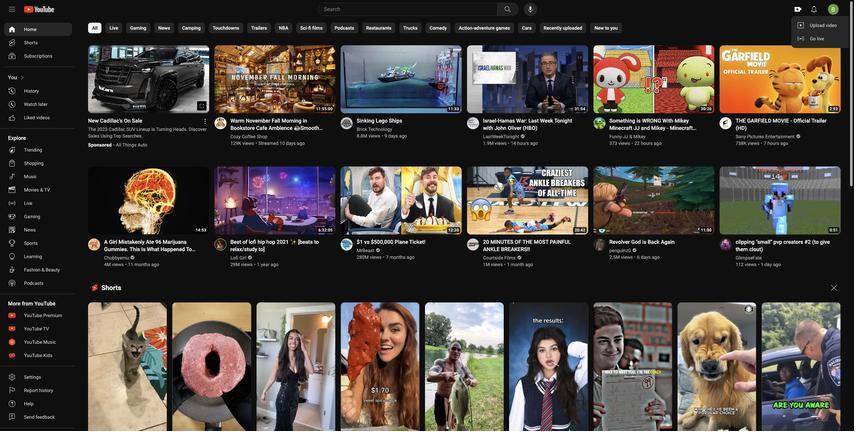 Task type: locate. For each thing, give the bounding box(es) containing it.
the garfield movie - official trailer (hd) by sony pictures entertainment 738,919 views 7 hours ago 2 minutes, 52 seconds element
[[736, 117, 833, 132]]

all things auto
[[116, 142, 147, 148]]

youtube down youtube tv
[[24, 340, 42, 345]]

1 horizontal spatial to
[[314, 239, 319, 246]]

new for new cadillac's on sale
[[88, 118, 99, 124]]

a girl mistakenly ate 96 marijuana gummies. this is what happened to her brain. by chubbyemu 4,089,685 views 11 months ago 14 minutes, 53 seconds element
[[104, 239, 201, 260]]

report history link
[[4, 384, 72, 398], [4, 384, 72, 398]]

1 horizontal spatial mikey
[[651, 125, 665, 131]]

4m
[[104, 262, 111, 268]]

the garfield movie - official trailer (hd) link
[[736, 117, 833, 132]]

glimpsefate image
[[720, 239, 732, 251]]

0 vertical spatial -
[[791, 118, 792, 124]]

lofi girl image
[[214, 239, 226, 251]]

0 horizontal spatial jj
[[623, 134, 628, 139]]

liked videos link
[[4, 111, 72, 124], [4, 111, 72, 124]]

home
[[24, 27, 37, 32]]

live link
[[4, 197, 72, 210], [4, 197, 72, 210]]

minecraft up challenge at the top of the page
[[609, 125, 633, 131]]

0 vertical spatial music
[[290, 132, 304, 139]]

is inside a girl mistakenly ate 96 marijuana gummies. this is what happened to her brain.
[[141, 247, 146, 253]]

1 vertical spatial days
[[286, 141, 296, 146]]

[beats
[[298, 239, 313, 246]]

1 down "films"
[[507, 262, 510, 268]]

views down chubbyemu link
[[112, 262, 124, 268]]

2 horizontal spatial music
[[290, 132, 304, 139]]

hours down entertainment
[[768, 141, 779, 146]]

0 horizontal spatial live
[[24, 201, 32, 206]]

hours down (maizen
[[641, 141, 653, 146]]

31:54 link
[[467, 45, 588, 114]]

her
[[104, 254, 113, 260]]

20:42
[[575, 228, 585, 233]]

youtube down more from youtube
[[24, 313, 42, 319]]

explore
[[8, 135, 26, 141]]

to right [beats
[[314, 239, 319, 246]]

mikey
[[675, 118, 689, 124], [651, 125, 665, 131], [633, 134, 646, 139]]

1 vertical spatial 7
[[386, 255, 389, 260]]

11:00
[[701, 228, 712, 233]]

is right this
[[141, 247, 146, 253]]

11 months ago
[[128, 262, 159, 268]]

1 horizontal spatial all
[[116, 142, 121, 148]]

best of lofi hip hop 2021 ✨ [beats to relax/study to]
[[230, 239, 319, 253]]

11 minutes element
[[701, 228, 712, 233]]

1 horizontal spatial podcasts
[[335, 25, 354, 31]]

0 vertical spatial is
[[637, 118, 641, 124]]

new left you
[[595, 25, 604, 31]]

the right of at the bottom
[[523, 239, 533, 246]]

0 vertical spatial 7
[[764, 141, 766, 146]]

2 hours from the left
[[641, 141, 653, 146]]

1 horizontal spatial days
[[388, 133, 398, 139]]

mistakenly
[[119, 239, 145, 246]]

0 horizontal spatial 1
[[257, 262, 260, 268]]

2 vertical spatial &
[[42, 268, 44, 273]]

0 vertical spatial all
[[92, 25, 98, 31]]

0 horizontal spatial girl
[[109, 239, 117, 246]]

☕smooth
[[294, 125, 319, 131]]

news left camping
[[158, 25, 170, 31]]

1 horizontal spatial 1
[[507, 262, 510, 268]]

israel-
[[483, 118, 498, 124]]

revolver god is back again by penguinz0 2,512,648 views 6 days ago 11 minutes element
[[609, 239, 675, 246]]

views down lofi girl "link"
[[241, 262, 253, 268]]

ago down what
[[151, 262, 159, 268]]

0 vertical spatial to
[[605, 25, 609, 31]]

action-
[[459, 25, 474, 31]]

0 vertical spatial is
[[151, 127, 155, 132]]

0 horizontal spatial minecraft
[[609, 125, 633, 131]]

months down plane
[[390, 255, 406, 260]]

0 horizontal spatial mikey
[[633, 134, 646, 139]]

to left you
[[605, 25, 609, 31]]

views down the penguinz0 link
[[621, 255, 633, 260]]

1 day ago
[[761, 262, 781, 268]]

1 horizontal spatial music
[[43, 340, 56, 345]]

trailer
[[812, 118, 827, 124]]

0 vertical spatial shorts
[[24, 40, 38, 45]]

music up kids
[[43, 340, 56, 345]]

hours
[[517, 141, 529, 146], [641, 141, 653, 146], [768, 141, 779, 146]]

ago for best of lofi hip hop 2021 ✨ [beats to relax/study to]
[[271, 262, 279, 268]]

views down funny jj & mikey
[[619, 141, 630, 146]]

12 minutes, 20 seconds element
[[448, 228, 459, 233]]

1 vertical spatial -
[[667, 125, 669, 131]]

ago down ticket!
[[407, 255, 415, 260]]

14:53 link
[[88, 167, 209, 236]]

you
[[610, 25, 618, 31]]

shorts down 4m views
[[101, 284, 121, 292]]

ago right day
[[773, 262, 781, 268]]

2 vertical spatial to
[[314, 239, 319, 246]]

the up '(hd)'
[[736, 118, 746, 124]]

0 vertical spatial girl
[[109, 239, 117, 246]]

days right 9
[[388, 133, 398, 139]]

movies & tv link
[[4, 184, 72, 197], [4, 184, 72, 197]]

views down coffee on the top left of the page
[[242, 141, 254, 146]]

youtube up youtube music
[[24, 327, 42, 332]]

of
[[243, 239, 247, 246]]

112
[[736, 262, 744, 268]]

tv down 'youtube premium'
[[43, 327, 49, 332]]

ago down (hbo)
[[530, 141, 538, 146]]

youtube for kids
[[24, 353, 42, 359]]

youtube for tv
[[24, 327, 42, 332]]

ago down entertainment
[[781, 141, 788, 146]]

1 horizontal spatial is
[[151, 127, 155, 132]]

2 horizontal spatial 1
[[761, 262, 764, 268]]

new for new to you
[[595, 25, 604, 31]]

months for ate
[[134, 262, 150, 268]]

1 horizontal spatial 7
[[764, 141, 766, 146]]

20 minutes of the most painful ankle breakers!! by courtside films 1,011,848 views 1 month ago 20 minutes element
[[483, 239, 580, 254]]

ago right month at the right bottom of the page
[[525, 262, 533, 268]]

chubbyemu image
[[88, 239, 100, 251]]

0 vertical spatial months
[[390, 255, 406, 260]]

0 horizontal spatial hours
[[517, 141, 529, 146]]

sinking lego ships
[[357, 118, 402, 124]]

is inside the 2023 cadillac suv lineup is turning heads. discover sales using top searches.
[[151, 127, 155, 132]]

tv right 'movies'
[[44, 188, 50, 193]]

vs
[[364, 239, 370, 246]]

views for girl
[[112, 262, 124, 268]]

mikey inside funny jj & mikey link
[[633, 134, 646, 139]]

views for minutes
[[491, 262, 503, 268]]

- right movie
[[791, 118, 792, 124]]

2 horizontal spatial to
[[605, 25, 609, 31]]

tv
[[44, 188, 50, 193], [43, 327, 49, 332]]

2 horizontal spatial days
[[641, 255, 651, 260]]

mikey up 22
[[633, 134, 646, 139]]

study
[[312, 132, 325, 139]]

0 vertical spatial days
[[388, 133, 398, 139]]

months for plane
[[390, 255, 406, 260]]

glimpsefate
[[736, 256, 762, 261]]

what
[[147, 247, 159, 253]]

0 vertical spatial tv
[[44, 188, 50, 193]]

1 horizontal spatial hours
[[641, 141, 653, 146]]

cozy
[[230, 134, 241, 139]]

1 horizontal spatial -
[[791, 118, 792, 124]]

(hd)
[[736, 125, 747, 131]]

minecraft up mazien)
[[670, 125, 693, 131]]

280m
[[357, 255, 369, 260]]

girl for lofi
[[239, 256, 246, 261]]

20 minutes, 42 seconds element
[[575, 228, 585, 233]]

is right 'god' on the bottom of page
[[642, 239, 646, 246]]

go live link
[[791, 32, 850, 45], [791, 32, 850, 45]]

views for hamas
[[495, 141, 507, 146]]

2 1 from the left
[[507, 262, 510, 268]]

views down glimpsefate link
[[745, 262, 757, 268]]

0 horizontal spatial 7
[[386, 255, 389, 260]]

views for november
[[242, 141, 254, 146]]

1 horizontal spatial girl
[[239, 256, 246, 261]]

fashion
[[24, 268, 40, 273]]

trending
[[24, 147, 42, 153]]

films
[[312, 25, 323, 31]]

jj inside something is wrong with mikey minecraft jj and mikey - minecraft challenge (maizen mizen mazien)
[[634, 125, 640, 131]]

22 hours ago
[[635, 141, 662, 146]]

podcasts down fashion
[[24, 281, 44, 286]]

girl inside a girl mistakenly ate 96 marijuana gummies. this is what happened to her brain.
[[109, 239, 117, 246]]

views for is
[[619, 141, 630, 146]]

1 month ago
[[507, 262, 533, 268]]

sports link
[[4, 237, 72, 250], [4, 237, 72, 250]]

0 horizontal spatial all
[[92, 25, 98, 31]]

2 vertical spatial days
[[641, 255, 651, 260]]

373 views
[[609, 141, 630, 146]]

views down pictures
[[748, 141, 760, 146]]

tab list
[[88, 19, 622, 37]]

0 vertical spatial podcasts
[[335, 25, 354, 31]]

1 horizontal spatial live
[[110, 25, 118, 31]]

0 horizontal spatial gaming
[[24, 214, 40, 220]]

to inside warm november fall morning in bookstore cafe ambience ☕smooth piano jazz instrumental music to study
[[306, 132, 310, 139]]

ago for the garfield movie - official trailer (hd)
[[781, 141, 788, 146]]

& up 373 views
[[629, 134, 632, 139]]

mikey up 'mizen'
[[651, 125, 665, 131]]

days right 6
[[641, 255, 651, 260]]

2 vertical spatial mikey
[[633, 134, 646, 139]]

send
[[24, 415, 34, 420]]

0 horizontal spatial news
[[24, 228, 36, 233]]

& left beauty
[[42, 268, 44, 273]]

1 horizontal spatial is
[[642, 239, 646, 246]]

funny jj & mikey
[[609, 134, 646, 139]]

mrbeast image
[[341, 239, 353, 251]]

1
[[257, 262, 260, 268], [507, 262, 510, 268], [761, 262, 764, 268]]

0 horizontal spatial is
[[637, 118, 641, 124]]

29m
[[230, 262, 240, 268]]

1 vertical spatial music
[[24, 174, 37, 180]]

jj up 373 views
[[623, 134, 628, 139]]

something is wrong with mikey minecraft jj and mikey - minecraft challenge (maizen mizen mazien) by funny jj & mikey 373 views 22 hours ago 30 minutes element
[[609, 117, 706, 139]]

shorts down home
[[24, 40, 38, 45]]

days for sinking lego ships
[[388, 133, 398, 139]]

3 1 from the left
[[761, 262, 764, 268]]

days right "10" at the top
[[286, 141, 296, 146]]

something is wrong with mikey minecraft jj and mikey - minecraft challenge (maizen mizen mazien)
[[609, 118, 693, 139]]

learning link
[[4, 250, 72, 264], [4, 250, 72, 264]]

1m views
[[483, 262, 503, 268]]

camping
[[182, 25, 201, 31]]

views down lastweektonight
[[495, 141, 507, 146]]

1 horizontal spatial months
[[390, 255, 406, 260]]

trending link
[[4, 143, 72, 157], [4, 143, 72, 157]]

send feedback link
[[4, 411, 72, 424], [4, 411, 72, 424]]

views down mrbeast link
[[370, 255, 382, 260]]

lastweektonight link
[[483, 133, 520, 140]]

settings link
[[4, 371, 72, 384], [4, 371, 72, 384]]

ago down back
[[652, 255, 660, 260]]

- down 'with'
[[667, 125, 669, 131]]

views down the courtside films
[[491, 262, 503, 268]]

6 hours, 32 minutes, 5 seconds element
[[318, 228, 333, 233]]

1 hours from the left
[[517, 141, 529, 146]]

upload video link
[[791, 19, 850, 32], [791, 19, 850, 32]]

cozy coffee shop image
[[214, 117, 226, 129]]

1 vertical spatial &
[[40, 188, 43, 193]]

happened
[[161, 247, 185, 253]]

sony pictures entertainment link
[[736, 133, 795, 140]]

lego
[[376, 118, 388, 124]]

0 vertical spatial mikey
[[675, 118, 689, 124]]

7 down sony pictures entertainment
[[764, 141, 766, 146]]

1 vertical spatial is
[[141, 247, 146, 253]]

hop
[[266, 239, 275, 246]]

ago for something is wrong with mikey minecraft jj and mikey - minecraft challenge (maizen mizen mazien)
[[654, 141, 662, 146]]

ago for sinking lego ships
[[399, 133, 407, 139]]

youtube tv
[[24, 327, 49, 332]]

all for all
[[92, 25, 98, 31]]

music up 'movies'
[[24, 174, 37, 180]]

112 views
[[736, 262, 757, 268]]

views for "small"
[[745, 262, 757, 268]]

3 hours from the left
[[768, 141, 779, 146]]

1 vertical spatial girl
[[239, 256, 246, 261]]

months right 11
[[134, 262, 150, 268]]

1 vertical spatial all
[[116, 142, 121, 148]]

11 hours, 55 minutes element
[[316, 107, 333, 111]]

restaurants
[[366, 25, 391, 31]]

views for of
[[241, 262, 253, 268]]

1 horizontal spatial gaming
[[130, 25, 146, 31]]

- inside something is wrong with mikey minecraft jj and mikey - minecraft challenge (maizen mizen mazien)
[[667, 125, 669, 131]]

1 vertical spatial news
[[24, 228, 36, 233]]

new up the
[[88, 118, 99, 124]]

best of lofi hip hop 2021 ✨ [beats to relax/study to] link
[[230, 239, 327, 254]]

upload video
[[810, 23, 837, 28]]

girl up 29m views
[[239, 256, 246, 261]]

mikey right 'with'
[[675, 118, 689, 124]]

1 horizontal spatial new
[[595, 25, 604, 31]]

hours right 14
[[517, 141, 529, 146]]

girl right a
[[109, 239, 117, 246]]

new
[[595, 25, 604, 31], [88, 118, 99, 124]]

ago for a girl mistakenly ate 96 marijuana gummies. this is what happened to her brain.
[[151, 262, 159, 268]]

0 vertical spatial new
[[595, 25, 604, 31]]

lofi
[[230, 256, 238, 261]]

7 down $1 vs $500,000 plane ticket! by mrbeast 280,150,507 views 7 months ago 12 minutes, 20 seconds element
[[386, 255, 389, 260]]

1 vertical spatial gaming
[[24, 214, 40, 220]]

129k
[[230, 141, 241, 146]]

0 vertical spatial live
[[110, 25, 118, 31]]

10
[[280, 141, 285, 146]]

best of lofi hip hop 2021 ✨ [beats to relax/study to] by lofi girl 29,744,018 views 1 year ago 6 hours, 32 minutes element
[[230, 239, 327, 254]]

to down ☕smooth
[[306, 132, 310, 139]]

something
[[609, 118, 635, 124]]

1 vertical spatial shorts
[[101, 284, 121, 292]]

views for garfield
[[748, 141, 760, 146]]

you link
[[4, 71, 72, 84], [4, 71, 72, 84]]

1 vertical spatial is
[[642, 239, 646, 246]]

1 horizontal spatial shorts
[[101, 284, 121, 292]]

new to you
[[595, 25, 618, 31]]

0 horizontal spatial is
[[141, 247, 146, 253]]

0 vertical spatial gaming
[[130, 25, 146, 31]]

0 horizontal spatial days
[[286, 141, 296, 146]]

1 horizontal spatial the
[[736, 118, 746, 124]]

avatar image image
[[828, 4, 839, 15]]

ago down 'mizen'
[[654, 141, 662, 146]]

the 2023 cadillac suv lineup is turning heads. discover sales using top searches.
[[88, 127, 207, 139]]

2 horizontal spatial hours
[[768, 141, 779, 146]]

0 horizontal spatial new
[[88, 118, 99, 124]]

1 vertical spatial tv
[[43, 327, 49, 332]]

ago down ships
[[399, 133, 407, 139]]

0 vertical spatial the
[[736, 118, 746, 124]]

israel-hamas war: last week tonight with john oliver (hbo) by lastweektonight 1,994,551 views 14 hours ago 31 minutes element
[[483, 117, 580, 132]]

to
[[186, 247, 192, 253]]

1 horizontal spatial minecraft
[[670, 125, 693, 131]]

is right lineup in the top of the page
[[151, 127, 155, 132]]

music down ☕smooth
[[290, 132, 304, 139]]

1 vertical spatial to
[[306, 132, 310, 139]]

help link
[[4, 398, 72, 411], [4, 398, 72, 411]]

0 horizontal spatial podcasts
[[24, 281, 44, 286]]

ago right year
[[271, 262, 279, 268]]

shorts link
[[4, 36, 72, 49], [4, 36, 72, 49]]

home link
[[4, 23, 72, 36], [4, 23, 72, 36]]

history link
[[4, 84, 72, 98], [4, 84, 72, 98]]

1 left day
[[761, 262, 764, 268]]

2 vertical spatial music
[[43, 340, 56, 345]]

12:20
[[448, 228, 459, 233]]

0 horizontal spatial the
[[523, 239, 533, 246]]

views down brick technology
[[369, 133, 380, 139]]

1 vertical spatial the
[[523, 239, 533, 246]]

1 for pvp
[[761, 262, 764, 268]]

- inside the garfield movie - official trailer (hd)
[[791, 118, 792, 124]]

1 horizontal spatial jj
[[634, 125, 640, 131]]

music inside warm november fall morning in bookstore cafe ambience ☕smooth piano jazz instrumental music to study
[[290, 132, 304, 139]]

cozy coffee shop
[[230, 134, 267, 139]]

373
[[609, 141, 617, 146]]

51 seconds element
[[830, 228, 838, 233]]

youtube left kids
[[24, 353, 42, 359]]

podcasts right the films
[[335, 25, 354, 31]]

1 vertical spatial months
[[134, 262, 150, 268]]

youtube
[[34, 301, 55, 307], [24, 313, 42, 319], [24, 327, 42, 332], [24, 340, 42, 345], [24, 353, 42, 359]]

& right 'movies'
[[40, 188, 43, 193]]

jj left and
[[634, 125, 640, 131]]

1 1 from the left
[[257, 262, 260, 268]]

is left the wrong
[[637, 118, 641, 124]]

chubbyemu link
[[104, 255, 129, 262]]

0 horizontal spatial -
[[667, 125, 669, 131]]

0 horizontal spatial to
[[306, 132, 310, 139]]

1 vertical spatial new
[[88, 118, 99, 124]]

1 minecraft from the left
[[609, 125, 633, 131]]

news up sports
[[24, 228, 36, 233]]

0 vertical spatial jj
[[634, 125, 640, 131]]

ago for 20 minutes of the most painful ankle breakers!!
[[525, 262, 533, 268]]

1 horizontal spatial news
[[158, 25, 170, 31]]

0 horizontal spatial shorts
[[24, 40, 38, 45]]

None search field
[[306, 3, 520, 16]]

oliver
[[508, 125, 522, 131]]

lofi girl link
[[230, 255, 247, 262]]

views for lego
[[369, 133, 380, 139]]

1 left year
[[257, 262, 260, 268]]

warm november fall morning in bookstore cafe ambience ☕smooth piano jazz instrumental music to study by cozy coffee shop 129,577 views streamed 10 days ago 11 hours, 55 minutes element
[[230, 117, 327, 139]]

views
[[369, 133, 380, 139], [242, 141, 254, 146], [495, 141, 507, 146], [619, 141, 630, 146], [748, 141, 760, 146], [370, 255, 382, 260], [621, 255, 633, 260], [112, 262, 124, 268], [241, 262, 253, 268], [491, 262, 503, 268], [745, 262, 757, 268]]

0 vertical spatial &
[[629, 134, 632, 139]]

0 horizontal spatial months
[[134, 262, 150, 268]]

7 for $500,000
[[386, 255, 389, 260]]

mrbeast
[[357, 248, 374, 254]]



Task type: describe. For each thing, give the bounding box(es) containing it.
(maizen
[[635, 132, 654, 139]]

11:33 link
[[341, 45, 462, 114]]

96
[[155, 239, 161, 246]]

1 vertical spatial podcasts
[[24, 281, 44, 286]]

a
[[104, 239, 108, 246]]

11:55:00 link
[[214, 45, 335, 114]]

action-adventure games
[[459, 25, 510, 31]]

youtube up 'youtube premium'
[[34, 301, 55, 307]]

cadillac's
[[100, 118, 123, 124]]

ate
[[146, 239, 154, 246]]

courtside films link
[[483, 255, 516, 262]]

days for revolver god is back again
[[641, 255, 651, 260]]

31 minutes, 54 seconds element
[[575, 107, 585, 111]]

2023
[[97, 127, 108, 132]]

tab list containing all
[[88, 19, 622, 37]]

films
[[504, 256, 516, 261]]

2:52
[[830, 107, 838, 111]]

day
[[765, 262, 772, 268]]

last
[[528, 118, 539, 124]]

2 minecraft from the left
[[670, 125, 693, 131]]

of
[[515, 239, 521, 246]]

1 for of
[[507, 262, 510, 268]]

hours for oliver
[[517, 141, 529, 146]]

streamed
[[258, 141, 278, 146]]

ago for revolver god is back again
[[652, 255, 660, 260]]

sinking lego ships link
[[357, 117, 407, 125]]

30 minutes, 20 seconds element
[[701, 107, 712, 111]]

to inside best of lofi hip hop 2021 ✨ [beats to relax/study to]
[[314, 239, 319, 246]]

learning
[[24, 254, 42, 260]]

new cadillac's on sale link
[[88, 117, 150, 125]]

sports
[[24, 241, 38, 246]]

$1 vs $500,000 plane ticket! link
[[357, 239, 426, 246]]

views for god
[[621, 255, 633, 260]]

738k views
[[736, 141, 760, 146]]

1 for lofi
[[257, 262, 260, 268]]

back
[[648, 239, 660, 246]]

instrumental
[[258, 132, 288, 139]]

4m views
[[104, 262, 124, 268]]

11 minutes, 33 seconds element
[[448, 107, 459, 111]]

$1 vs $500,000 plane ticket! by mrbeast 280,150,507 views 7 months ago 12 minutes, 20 seconds element
[[357, 239, 426, 246]]

liked
[[24, 115, 35, 120]]

videos
[[36, 115, 50, 120]]

november
[[246, 118, 270, 124]]

8.8m views
[[357, 133, 380, 139]]

warm november fall morning in bookstore cafe ambience ☕smooth piano jazz instrumental music to study link
[[230, 117, 327, 139]]

1m
[[483, 262, 490, 268]]

2:52 link
[[720, 45, 841, 114]]

john
[[495, 125, 506, 131]]

7 months ago
[[386, 255, 415, 260]]

piano
[[230, 132, 244, 139]]

ankle
[[483, 247, 500, 253]]

garfield
[[747, 118, 772, 124]]

the inside the garfield movie - official trailer (hd)
[[736, 118, 746, 124]]

revolver god is back again
[[609, 239, 675, 246]]

ago down ☕smooth
[[297, 141, 305, 146]]

penguinz0 image
[[593, 239, 605, 251]]

more
[[8, 301, 20, 307]]

trailers
[[251, 25, 267, 31]]

something is wrong with mikey minecraft jj and mikey - minecraft challenge (maizen mizen mazien) link
[[609, 117, 706, 139]]

youtube for music
[[24, 340, 42, 345]]

129k views
[[230, 141, 254, 146]]

penguinz0
[[609, 248, 631, 254]]

280m views
[[357, 255, 382, 260]]

searches.
[[122, 133, 143, 139]]

#2
[[805, 239, 811, 246]]

sales
[[88, 133, 99, 139]]

things
[[122, 142, 136, 148]]

2 minutes, 52 seconds element
[[830, 107, 838, 111]]

youtube music
[[24, 340, 56, 345]]

all for all things auto
[[116, 142, 121, 148]]

israel-hamas war: last week tonight with john oliver (hbo)
[[483, 118, 572, 131]]

funny jj & mikey link
[[609, 133, 646, 140]]

sci-
[[300, 25, 308, 31]]

girl for a
[[109, 239, 117, 246]]

month
[[511, 262, 524, 268]]

more from youtube
[[8, 301, 55, 307]]

ago for clipping "small" pvp creators #2 (to give them clout)
[[773, 262, 781, 268]]

challenge
[[609, 132, 633, 139]]

9
[[385, 133, 387, 139]]

most
[[534, 239, 549, 246]]

plane
[[395, 239, 408, 246]]

youtube kids
[[24, 353, 52, 359]]

funny jj & mikey image
[[593, 117, 605, 129]]

breakers!!
[[501, 247, 530, 253]]

& for tv
[[40, 188, 43, 193]]

the
[[88, 127, 96, 132]]

12:20 link
[[341, 167, 462, 236]]

14 hours ago
[[511, 141, 538, 146]]

2021
[[277, 239, 289, 246]]

1 vertical spatial live
[[24, 201, 32, 206]]

clipping "small" pvp creators #2 (to give them clout)
[[736, 239, 830, 253]]

Search text field
[[324, 5, 496, 14]]

glimpsefate link
[[736, 255, 762, 262]]

sinking lego ships by brick technology 8,888,134 views 9 days ago 11 minutes, 33 seconds element
[[357, 117, 407, 125]]

watch later
[[24, 102, 48, 107]]

brick technology image
[[341, 117, 353, 129]]

8.8m
[[357, 133, 367, 139]]

settings
[[24, 375, 41, 380]]

courtside films image
[[467, 239, 479, 251]]

11:00 link
[[593, 167, 714, 236]]

& for beauty
[[42, 268, 44, 273]]

2 horizontal spatial mikey
[[675, 118, 689, 124]]

14 minutes, 53 seconds element
[[196, 228, 206, 233]]

premium
[[43, 313, 62, 319]]

gummies.
[[104, 247, 128, 253]]

heads.
[[173, 127, 188, 132]]

beauty
[[46, 268, 60, 273]]

war:
[[516, 118, 527, 124]]

7 for movie
[[764, 141, 766, 146]]

views for vs
[[370, 255, 382, 260]]

hours for mikey
[[641, 141, 653, 146]]

lastweektonight image
[[467, 117, 479, 129]]

with
[[663, 118, 673, 124]]

the inside 20 minutes of the most painful ankle breakers!!
[[523, 239, 533, 246]]

is inside something is wrong with mikey minecraft jj and mikey - minecraft challenge (maizen mizen mazien)
[[637, 118, 641, 124]]

sony pictures entertainment image
[[720, 117, 732, 129]]

0 vertical spatial news
[[158, 25, 170, 31]]

send feedback
[[24, 415, 55, 420]]

ago for $1 vs $500,000 plane ticket!
[[407, 255, 415, 260]]

30:20
[[701, 107, 712, 111]]

✨
[[290, 239, 297, 246]]

& inside funny jj & mikey link
[[629, 134, 632, 139]]

ago for israel-hamas war: last week tonight with john oliver (hbo)
[[530, 141, 538, 146]]

hamas
[[498, 118, 515, 124]]

mrbeast link
[[357, 248, 375, 254]]

youtube for premium
[[24, 313, 42, 319]]

1.9m views
[[483, 141, 507, 146]]

1 vertical spatial jj
[[623, 134, 628, 139]]

clipping "small" pvp creators #2 (to give them clout) by glimpsefate 112 views 1 day ago 51 seconds element
[[736, 239, 833, 254]]

year
[[261, 262, 270, 268]]

9 days ago
[[385, 133, 407, 139]]

with
[[483, 125, 493, 131]]

0 horizontal spatial music
[[24, 174, 37, 180]]

1 vertical spatial mikey
[[651, 125, 665, 131]]

fashion & beauty
[[24, 268, 60, 273]]

sci-fi films
[[300, 25, 323, 31]]

discover
[[189, 127, 207, 132]]



Task type: vqa. For each thing, say whether or not it's contained in the screenshot.


